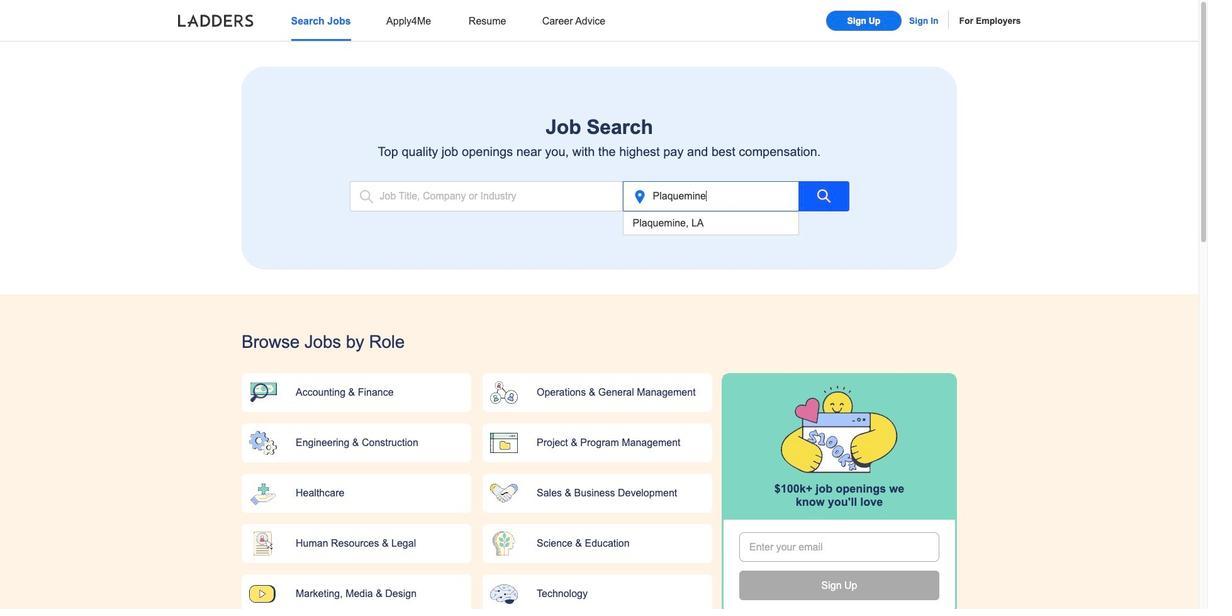 Task type: locate. For each thing, give the bounding box(es) containing it.
accounting & finance image
[[249, 383, 277, 403]]

healthcare image
[[249, 482, 277, 506]]

operations & general management image
[[491, 382, 518, 404]]

ladders image
[[178, 14, 253, 27]]

technology image
[[491, 585, 518, 604]]

project & program management image
[[491, 433, 518, 453]]



Task type: describe. For each thing, give the bounding box(es) containing it.
Search City, State or Remote field
[[623, 181, 799, 212]]

human resources & legal image
[[249, 532, 277, 556]]

hand in laptop pointing to email icon image
[[781, 386, 899, 475]]

engineering & construction image
[[249, 431, 277, 455]]

marketing, media & design image
[[249, 586, 277, 603]]

science & education image
[[491, 532, 518, 556]]

Enter your email field
[[740, 533, 940, 562]]

sales & business development image
[[491, 484, 518, 503]]

Job Title, Company or Industry field
[[350, 181, 623, 212]]



Task type: vqa. For each thing, say whether or not it's contained in the screenshot.
Accounting & Finance image
yes



